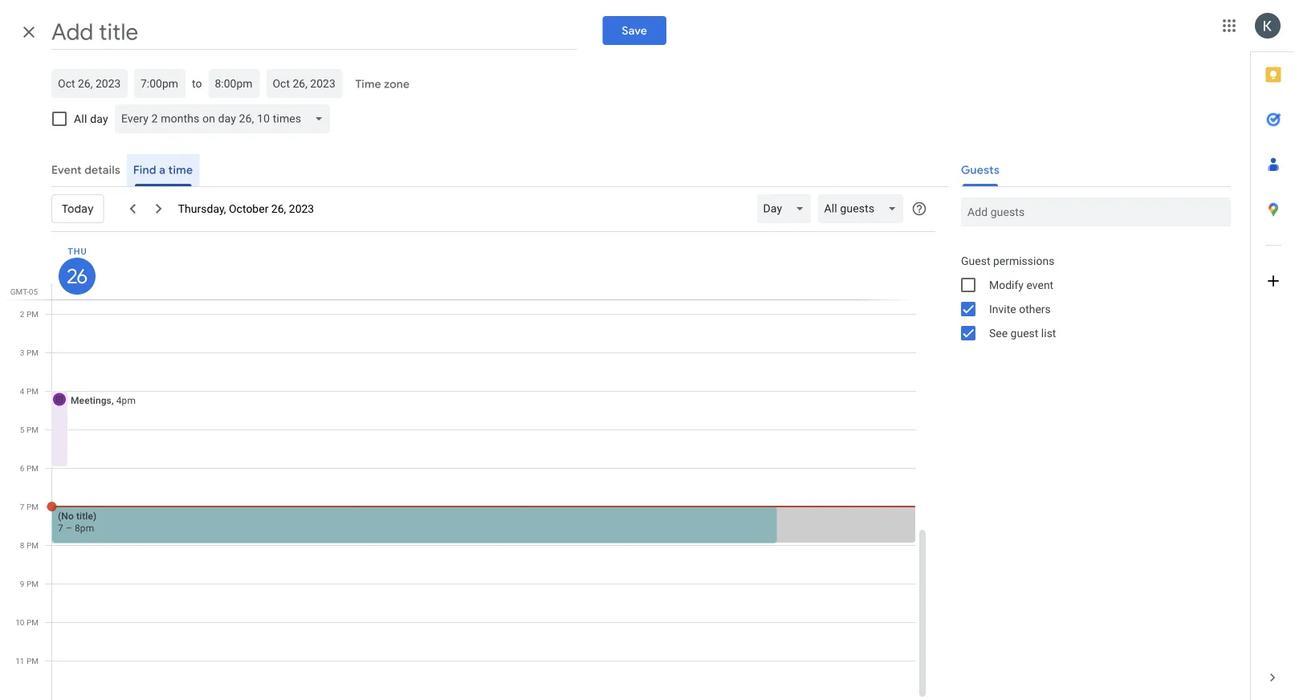 Task type: locate. For each thing, give the bounding box(es) containing it.
pm right 3
[[26, 348, 39, 357]]

pm for 5 pm
[[26, 425, 39, 435]]

group
[[949, 249, 1231, 345]]

all day
[[74, 112, 108, 125]]

5 pm
[[20, 425, 39, 435]]

pm for 6 pm
[[26, 463, 39, 473]]

day
[[90, 112, 108, 125]]

thursday, october 26, today element
[[59, 258, 96, 295]]

6 pm
[[20, 463, 39, 473]]

guest permissions
[[962, 254, 1055, 267]]

pm for 9 pm
[[26, 579, 39, 589]]

Guests text field
[[968, 198, 1225, 227]]

5 pm from the top
[[26, 463, 39, 473]]

4 pm from the top
[[26, 425, 39, 435]]

26 grid
[[0, 232, 929, 700]]

(no title) 7 – 8pm
[[58, 510, 97, 534]]

tab list
[[1251, 52, 1296, 655]]

9 pm from the top
[[26, 618, 39, 627]]

7 pm
[[20, 502, 39, 512]]

october
[[229, 202, 269, 215]]

pm right 2
[[26, 309, 39, 319]]

pm right 6 at left
[[26, 463, 39, 473]]

time
[[355, 77, 381, 91]]

title)
[[76, 510, 97, 522]]

7
[[20, 502, 24, 512], [58, 523, 63, 534]]

invite others
[[990, 302, 1051, 316]]

thu
[[68, 246, 87, 256]]

8pm
[[75, 523, 94, 534]]

None field
[[115, 104, 337, 133], [757, 194, 818, 223], [818, 194, 910, 223], [115, 104, 337, 133], [757, 194, 818, 223], [818, 194, 910, 223]]

pm left (no
[[26, 502, 39, 512]]

pm for 4 pm
[[26, 386, 39, 396]]

pm right 10
[[26, 618, 39, 627]]

3 pm from the top
[[26, 386, 39, 396]]

7 left –
[[58, 523, 63, 534]]

8
[[20, 541, 24, 550]]

2 pm from the top
[[26, 348, 39, 357]]

invite
[[990, 302, 1017, 316]]

End time text field
[[215, 74, 253, 93]]

pm right 9
[[26, 579, 39, 589]]

(no
[[58, 510, 74, 522]]

pm for 3 pm
[[26, 348, 39, 357]]

26 column header
[[51, 232, 917, 300]]

zone
[[384, 77, 410, 91]]

6
[[20, 463, 24, 473]]

7 pm from the top
[[26, 541, 39, 550]]

5
[[20, 425, 24, 435]]

End date text field
[[273, 74, 336, 93]]

event
[[1027, 278, 1054, 292]]

–
[[66, 523, 72, 534]]

Start date text field
[[58, 74, 121, 93]]

2 pm
[[20, 309, 39, 319]]

0 horizontal spatial 7
[[20, 502, 24, 512]]

6 pm from the top
[[26, 502, 39, 512]]

permissions
[[994, 254, 1055, 267]]

10 pm from the top
[[26, 656, 39, 666]]

modify event
[[990, 278, 1054, 292]]

26,
[[271, 202, 286, 215]]

navigation toolbar
[[51, 186, 936, 232]]

pm for 10 pm
[[26, 618, 39, 627]]

4pm
[[116, 395, 136, 406]]

pm for 8 pm
[[26, 541, 39, 550]]

2
[[20, 309, 24, 319]]

time zone button
[[349, 70, 416, 99]]

pm right 4
[[26, 386, 39, 396]]

thursday, october 26, 2023
[[178, 202, 314, 215]]

pm right 11 on the left of page
[[26, 656, 39, 666]]

pm right 5
[[26, 425, 39, 435]]

pm right 8
[[26, 541, 39, 550]]

7 up 8
[[20, 502, 24, 512]]

8 pm
[[20, 541, 39, 550]]

3
[[20, 348, 24, 357]]

1 pm from the top
[[26, 309, 39, 319]]

1 vertical spatial 7
[[58, 523, 63, 534]]

pm
[[26, 309, 39, 319], [26, 348, 39, 357], [26, 386, 39, 396], [26, 425, 39, 435], [26, 463, 39, 473], [26, 502, 39, 512], [26, 541, 39, 550], [26, 579, 39, 589], [26, 618, 39, 627], [26, 656, 39, 666]]

8 pm from the top
[[26, 579, 39, 589]]

others
[[1019, 302, 1051, 316]]

thursday,
[[178, 202, 226, 215]]

1 horizontal spatial 7
[[58, 523, 63, 534]]



Task type: describe. For each thing, give the bounding box(es) containing it.
3 pm
[[20, 348, 39, 357]]

see
[[990, 327, 1008, 340]]

list
[[1042, 327, 1057, 340]]

guest
[[962, 254, 991, 267]]

05
[[29, 287, 38, 296]]

thu 26
[[66, 246, 87, 289]]

4
[[20, 386, 24, 396]]

7 inside (no title) 7 – 8pm
[[58, 523, 63, 534]]

Start time text field
[[141, 74, 179, 93]]

gmt-05
[[10, 287, 38, 296]]

today
[[62, 202, 94, 216]]

10
[[15, 618, 24, 627]]

11
[[15, 656, 24, 666]]

26
[[66, 264, 86, 289]]

gmt-
[[10, 287, 29, 296]]

time zone
[[355, 77, 410, 91]]

save button
[[603, 16, 667, 45]]

today button
[[51, 190, 104, 228]]

pm for 7 pm
[[26, 502, 39, 512]]

guest
[[1011, 327, 1039, 340]]

see guest list
[[990, 327, 1057, 340]]

group containing guest permissions
[[949, 249, 1231, 345]]

all
[[74, 112, 87, 125]]

0 vertical spatial 7
[[20, 502, 24, 512]]

,
[[112, 395, 114, 406]]

9
[[20, 579, 24, 589]]

pm for 11 pm
[[26, 656, 39, 666]]

4 pm
[[20, 386, 39, 396]]

11 pm
[[15, 656, 39, 666]]

meetings
[[71, 395, 112, 406]]

meetings , 4pm
[[71, 395, 136, 406]]

to
[[192, 77, 202, 90]]

Title text field
[[51, 14, 577, 50]]

2023
[[289, 202, 314, 215]]

modify
[[990, 278, 1024, 292]]

10 pm
[[15, 618, 39, 627]]

save
[[622, 23, 648, 38]]

pm for 2 pm
[[26, 309, 39, 319]]

9 pm
[[20, 579, 39, 589]]



Task type: vqa. For each thing, say whether or not it's contained in the screenshot.
Suggested times
no



